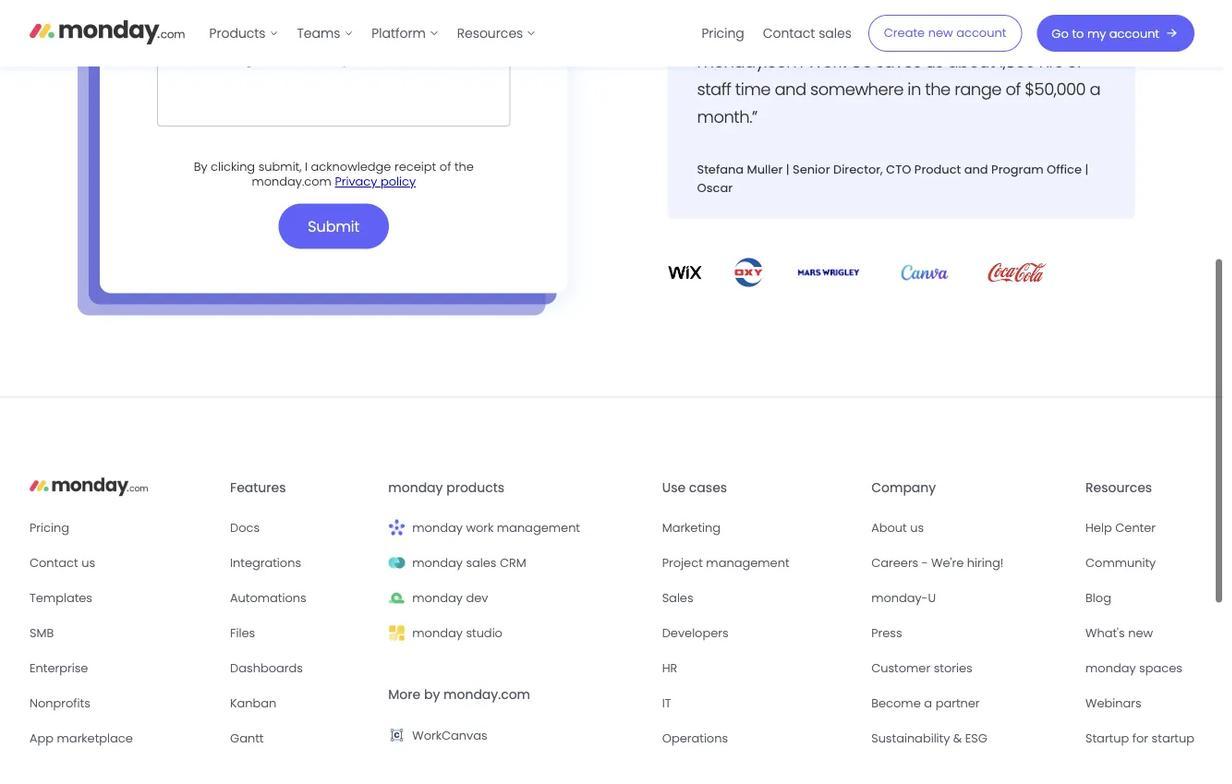 Task type: vqa. For each thing, say whether or not it's contained in the screenshot.
4th Get Started button from the right
no



Task type: locate. For each thing, give the bounding box(es) containing it.
1 horizontal spatial resources
[[1086, 479, 1153, 497]]

monday up webinars
[[1086, 661, 1137, 677]]

pricing up contact us
[[30, 520, 69, 536]]

1 vertical spatial and
[[965, 161, 989, 178]]

templates
[[30, 590, 92, 606]]

0 vertical spatial us
[[926, 49, 944, 73]]

stefana muller | senior director, cto product and program office | oscar
[[697, 161, 1089, 196]]

go to my account button
[[1037, 15, 1195, 52]]

1 vertical spatial pricing link
[[30, 518, 215, 538]]

0 horizontal spatial us
[[81, 555, 95, 571]]

monday for monday dev
[[413, 590, 463, 607]]

1 horizontal spatial account
[[1110, 25, 1160, 42]]

gantt link
[[230, 729, 374, 749]]

monday dev link
[[389, 589, 648, 609]]

| right office
[[1086, 161, 1089, 178]]

1 horizontal spatial monday.com
[[444, 687, 531, 705]]

a
[[1090, 77, 1101, 101], [925, 696, 933, 712]]

us for contact us
[[81, 555, 95, 571]]

&
[[954, 731, 963, 748]]

1 horizontal spatial of
[[1006, 77, 1021, 101]]

submit button
[[279, 204, 389, 249]]

1 horizontal spatial pricing
[[702, 24, 745, 42]]

monday.com inside " monday.com work os saves us about 1,850 hrs of staff time and somewhere in the range of $50,000 a month."
[[697, 49, 804, 73]]

project management link
[[663, 553, 857, 574]]

1 vertical spatial sales
[[466, 555, 497, 572]]

1 vertical spatial us
[[911, 520, 924, 537]]

1 vertical spatial contact
[[30, 555, 78, 571]]

pricing up staff
[[702, 24, 745, 42]]

us up templates
[[81, 555, 95, 571]]

0 vertical spatial a
[[1090, 77, 1101, 101]]

of right the receipt
[[440, 159, 451, 175]]

monday.com
[[697, 49, 804, 73], [252, 173, 332, 190], [444, 687, 531, 705]]

app marketplace
[[30, 730, 133, 747]]

platform link
[[363, 18, 448, 48]]

0 horizontal spatial list
[[200, 0, 546, 67]]

contact up work
[[763, 24, 816, 42]]

of
[[1067, 49, 1083, 73], [1006, 77, 1021, 101], [440, 159, 451, 175]]

enterprise link
[[30, 658, 215, 679]]

sales inside monday sales crm 'link'
[[466, 555, 497, 572]]

list containing pricing
[[693, 0, 861, 67]]

0 vertical spatial and
[[775, 77, 807, 101]]

0 horizontal spatial monday.com
[[252, 173, 332, 190]]

management up sales "link"
[[707, 555, 790, 572]]

1 horizontal spatial contact
[[763, 24, 816, 42]]

0 horizontal spatial resources
[[457, 24, 523, 42]]

smb
[[30, 625, 54, 642]]

0 horizontal spatial contact
[[30, 555, 78, 571]]

0 vertical spatial sales
[[819, 24, 852, 42]]

us right about on the bottom right of the page
[[911, 520, 924, 537]]

0 horizontal spatial sales
[[466, 555, 497, 572]]

about
[[872, 520, 907, 537]]

us for about us
[[911, 520, 924, 537]]

resources up the "help center" at bottom
[[1086, 479, 1153, 497]]

2 list from the left
[[693, 0, 861, 67]]

new for create
[[929, 25, 954, 41]]

more by monday.com
[[389, 687, 531, 705]]

list
[[200, 0, 546, 67], [693, 0, 861, 67]]

sales inside contact sales button
[[819, 24, 852, 42]]

0 horizontal spatial pricing link
[[30, 518, 215, 538]]

account inside button
[[1110, 25, 1160, 42]]

monday sales crm link
[[389, 553, 648, 574]]

the right the receipt
[[455, 159, 474, 175]]

about us link
[[872, 518, 1071, 539]]

monday-u
[[872, 590, 936, 607]]

How can our team help you? text field
[[157, 29, 511, 127]]

1 horizontal spatial a
[[1090, 77, 1101, 101]]

monday right 'footer wm logo'
[[413, 520, 463, 537]]

0 vertical spatial new
[[929, 25, 954, 41]]

monday-
[[872, 590, 929, 607]]

sales left crm
[[466, 555, 497, 572]]

month."
[[697, 105, 758, 129]]

| right muller
[[787, 161, 790, 178]]

0 horizontal spatial of
[[440, 159, 451, 175]]

stefana
[[697, 161, 744, 178]]

1 vertical spatial the
[[455, 159, 474, 175]]

account up the about
[[957, 25, 1007, 41]]

cto
[[887, 161, 912, 178]]

help
[[1086, 520, 1113, 537]]

management up monday sales crm 'link' at the bottom
[[497, 520, 581, 537]]

use
[[663, 479, 686, 497]]

pricing link up contact us link
[[30, 518, 215, 538]]

1 horizontal spatial list
[[693, 0, 861, 67]]

hrs
[[1040, 49, 1063, 73]]

resources right the platform link
[[457, 24, 523, 42]]

1 horizontal spatial the
[[926, 77, 951, 101]]

a left 'partner'
[[925, 696, 933, 712]]

webinars
[[1086, 696, 1142, 712]]

new right create
[[929, 25, 954, 41]]

workcanvas icon footer image
[[389, 727, 405, 744]]

2 vertical spatial of
[[440, 159, 451, 175]]

1 horizontal spatial sales
[[819, 24, 852, 42]]

0 vertical spatial pricing
[[702, 24, 745, 42]]

new down blog link
[[1129, 626, 1154, 642]]

0 vertical spatial the
[[926, 77, 951, 101]]

of right hrs
[[1067, 49, 1083, 73]]

wix image
[[668, 257, 703, 289]]

spaces
[[1140, 661, 1183, 677]]

2 horizontal spatial monday.com
[[697, 49, 804, 73]]

senior
[[793, 161, 831, 178]]

app marketplace link
[[30, 728, 215, 749]]

2 vertical spatial monday.com
[[444, 687, 531, 705]]

us
[[926, 49, 944, 73], [911, 520, 924, 537], [81, 555, 95, 571]]

hr
[[663, 661, 678, 677]]

for
[[1133, 731, 1149, 748]]

footer wm logo image
[[389, 520, 405, 537]]

$50,000
[[1025, 77, 1086, 101]]

0 vertical spatial monday.com
[[697, 49, 804, 73]]

2 vertical spatial us
[[81, 555, 95, 571]]

1 vertical spatial a
[[925, 696, 933, 712]]

0 horizontal spatial management
[[497, 520, 581, 537]]

main element
[[200, 0, 1195, 67]]

os
[[850, 49, 872, 73]]

a right the '$50,000'
[[1090, 77, 1101, 101]]

clicking
[[211, 159, 255, 175]]

monday for monday work management
[[413, 520, 463, 537]]

u
[[929, 590, 936, 607]]

sustainability
[[872, 731, 951, 748]]

0 vertical spatial contact
[[763, 24, 816, 42]]

hr link
[[663, 659, 857, 679]]

0 horizontal spatial pricing
[[30, 520, 69, 536]]

app
[[30, 730, 54, 747]]

contact up templates
[[30, 555, 78, 571]]

1 horizontal spatial us
[[911, 520, 924, 537]]

2 horizontal spatial us
[[926, 49, 944, 73]]

center
[[1116, 520, 1156, 537]]

monday left dev
[[413, 590, 463, 607]]

go
[[1052, 25, 1069, 42]]

us inside " monday.com work os saves us about 1,850 hrs of staff time and somewhere in the range of $50,000 a month."
[[926, 49, 944, 73]]

monday
[[389, 479, 443, 497], [413, 520, 463, 537], [413, 555, 463, 572], [413, 590, 463, 607], [413, 626, 463, 642], [1086, 661, 1137, 677]]

the
[[926, 77, 951, 101], [455, 159, 474, 175]]

a inside " monday.com work os saves us about 1,850 hrs of staff time and somewhere in the range of $50,000 a month."
[[1090, 77, 1101, 101]]

0 horizontal spatial and
[[775, 77, 807, 101]]

monday up 'footer wm logo'
[[389, 479, 443, 497]]

help center
[[1086, 520, 1156, 537]]

contact inside button
[[763, 24, 816, 42]]

monday sales crm
[[413, 555, 527, 572]]

monday inside 'link'
[[413, 555, 463, 572]]

monday-u link
[[872, 589, 1071, 609]]

operations link
[[663, 729, 857, 749]]

account
[[957, 25, 1007, 41], [1110, 25, 1160, 42]]

1 horizontal spatial |
[[1086, 161, 1089, 178]]

|
[[787, 161, 790, 178], [1086, 161, 1089, 178]]

0 horizontal spatial new
[[929, 25, 954, 41]]

blog
[[1086, 590, 1112, 607]]

1 vertical spatial management
[[707, 555, 790, 572]]

sales up work
[[819, 24, 852, 42]]

monday logo image
[[30, 472, 148, 502]]

resources
[[457, 24, 523, 42], [1086, 479, 1153, 497]]

pricing inside main element
[[702, 24, 745, 42]]

features
[[230, 479, 286, 497]]

staff
[[697, 77, 732, 101]]

developers
[[663, 626, 729, 642]]

0 horizontal spatial account
[[957, 25, 1007, 41]]

privacy policy link
[[335, 173, 416, 190]]

1 horizontal spatial management
[[707, 555, 790, 572]]

0 vertical spatial resources
[[457, 24, 523, 42]]

dev new mobile footer logo image
[[389, 590, 405, 607]]

platform
[[372, 24, 426, 42]]

monday for monday sales crm
[[413, 555, 463, 572]]

the right in
[[926, 77, 951, 101]]

and right time
[[775, 77, 807, 101]]

muller
[[747, 161, 783, 178]]

monday up monday dev
[[413, 555, 463, 572]]

monday studio logo icon v2 image
[[389, 626, 405, 642]]

1 vertical spatial new
[[1129, 626, 1154, 642]]

1 list from the left
[[200, 0, 546, 67]]

account right 'my'
[[1110, 25, 1160, 42]]

1 vertical spatial pricing
[[30, 520, 69, 536]]

1 horizontal spatial and
[[965, 161, 989, 178]]

i
[[305, 159, 308, 175]]

sales
[[819, 24, 852, 42], [466, 555, 497, 572]]

by clicking submit, i acknowledge receipt of the monday.com
[[194, 159, 474, 190]]

what's
[[1086, 626, 1126, 642]]

0 horizontal spatial the
[[455, 159, 474, 175]]

0 vertical spatial of
[[1067, 49, 1083, 73]]

teams
[[297, 24, 341, 42]]

templates link
[[30, 588, 215, 608]]

and right product
[[965, 161, 989, 178]]

startup for startup
[[1086, 731, 1195, 748]]

0 horizontal spatial |
[[787, 161, 790, 178]]

of down 1,850
[[1006, 77, 1021, 101]]

press link
[[872, 624, 1071, 644]]

policy
[[381, 173, 416, 190]]

pricing link up staff
[[693, 18, 754, 48]]

sales for contact
[[819, 24, 852, 42]]

new inside button
[[929, 25, 954, 41]]

privacy policy
[[335, 173, 416, 190]]

careers - we're hiring! link
[[872, 553, 1071, 574]]

1 vertical spatial monday.com
[[252, 173, 332, 190]]

monday down monday dev
[[413, 626, 463, 642]]

partner
[[936, 696, 980, 712]]

us down create new account
[[926, 49, 944, 73]]

1 horizontal spatial new
[[1129, 626, 1154, 642]]

monday for monday products
[[389, 479, 443, 497]]

0 vertical spatial pricing link
[[693, 18, 754, 48]]



Task type: describe. For each thing, give the bounding box(es) containing it.
help center link
[[1086, 518, 1195, 539]]

monday for monday studio
[[413, 626, 463, 642]]

work
[[466, 520, 494, 537]]

oxy image
[[733, 257, 766, 289]]

1 horizontal spatial pricing link
[[693, 18, 754, 48]]

nonprofits
[[30, 695, 90, 712]]

gantt
[[230, 731, 264, 748]]

receipt
[[395, 159, 437, 175]]

blog link
[[1086, 589, 1195, 609]]

0 vertical spatial management
[[497, 520, 581, 537]]

hiring!
[[968, 555, 1004, 572]]

list containing products
[[200, 0, 546, 67]]

submit
[[308, 216, 360, 237]]

what's new link
[[1086, 624, 1195, 644]]

monday work management link
[[389, 518, 648, 539]]

by
[[424, 687, 440, 705]]

saves
[[876, 49, 922, 73]]

more
[[389, 687, 421, 705]]

contact us link
[[30, 553, 215, 573]]

kanban
[[230, 696, 277, 712]]

account inside button
[[957, 25, 1007, 41]]

somewhere
[[811, 77, 904, 101]]

sustainability & esg link
[[872, 729, 1071, 749]]

submit,
[[259, 159, 302, 175]]

kanban link
[[230, 694, 374, 714]]

contact us
[[30, 555, 95, 571]]

acknowledge
[[311, 159, 391, 175]]

careers - we're hiring!
[[872, 555, 1004, 572]]

customer stories link
[[872, 659, 1071, 679]]

contact for contact sales
[[763, 24, 816, 42]]

2 horizontal spatial of
[[1067, 49, 1083, 73]]

monday.com logo image
[[30, 12, 185, 51]]

about us
[[872, 520, 924, 537]]

we're
[[932, 555, 964, 572]]

marketing link
[[663, 518, 857, 539]]

and inside " monday.com work os saves us about 1,850 hrs of staff time and somewhere in the range of $50,000 a month."
[[775, 77, 807, 101]]

it
[[663, 696, 672, 712]]

1 | from the left
[[787, 161, 790, 178]]

crm icon footer image
[[389, 555, 405, 572]]

monday work management
[[413, 520, 581, 537]]

go to my account
[[1052, 25, 1160, 42]]

0 horizontal spatial a
[[925, 696, 933, 712]]

project management
[[663, 555, 790, 572]]

new for what's
[[1129, 626, 1154, 642]]

"
[[686, 49, 692, 73]]

files link
[[230, 624, 374, 644]]

cases
[[689, 479, 728, 497]]

2 | from the left
[[1086, 161, 1089, 178]]

careers
[[872, 555, 919, 572]]

" monday.com work os saves us about 1,850 hrs of staff time and somewhere in the range of $50,000 a month."
[[686, 49, 1101, 129]]

to
[[1073, 25, 1085, 42]]

create new account button
[[869, 15, 1023, 52]]

product
[[915, 161, 962, 178]]

teams link
[[288, 18, 363, 48]]

enterprise
[[30, 660, 88, 677]]

mars wrigley image
[[796, 265, 863, 280]]

it operations
[[663, 696, 729, 748]]

and inside 'stefana muller | senior director, cto product and program office | oscar'
[[965, 161, 989, 178]]

press
[[872, 626, 903, 642]]

startup
[[1152, 731, 1195, 748]]

1 vertical spatial of
[[1006, 77, 1021, 101]]

it link
[[663, 694, 857, 714]]

crm
[[500, 555, 527, 572]]

monday spaces
[[1086, 661, 1183, 677]]

monday for monday spaces
[[1086, 661, 1137, 677]]

become a partner
[[872, 696, 980, 712]]

webinars link
[[1086, 694, 1195, 714]]

dev
[[466, 590, 488, 607]]

resources link
[[448, 18, 546, 48]]

canva image
[[892, 265, 959, 281]]

nonprofits link
[[30, 693, 215, 714]]

sales link
[[663, 589, 857, 609]]

time
[[736, 77, 771, 101]]

products
[[209, 24, 266, 42]]

of inside by clicking submit, i acknowledge receipt of the monday.com
[[440, 159, 451, 175]]

contact for contact us
[[30, 555, 78, 571]]

docs
[[230, 520, 260, 537]]

sales for monday
[[466, 555, 497, 572]]

files
[[230, 626, 255, 642]]

workcanvas
[[413, 727, 488, 744]]

coca cola image
[[988, 257, 1047, 289]]

marketing
[[663, 520, 721, 537]]

integrations link
[[230, 553, 374, 574]]

range
[[955, 77, 1002, 101]]

products link
[[200, 18, 288, 48]]

workcanvas link
[[389, 725, 648, 746]]

monday studio link
[[389, 624, 648, 644]]

customer
[[872, 661, 931, 677]]

startup
[[1086, 731, 1130, 748]]

products
[[447, 479, 505, 497]]

dashboards link
[[230, 659, 374, 679]]

1 vertical spatial resources
[[1086, 479, 1153, 497]]

docs link
[[230, 518, 374, 539]]

monday.com inside by clicking submit, i acknowledge receipt of the monday.com
[[252, 173, 332, 190]]

developers link
[[663, 624, 857, 644]]

use cases
[[663, 479, 728, 497]]

resources inside list
[[457, 24, 523, 42]]

the inside by clicking submit, i acknowledge receipt of the monday.com
[[455, 159, 474, 175]]

office
[[1047, 161, 1083, 178]]

become
[[872, 696, 921, 712]]

the inside " monday.com work os saves us about 1,850 hrs of staff time and somewhere in the range of $50,000 a month."
[[926, 77, 951, 101]]

about
[[948, 49, 995, 73]]

smb link
[[30, 623, 215, 643]]



